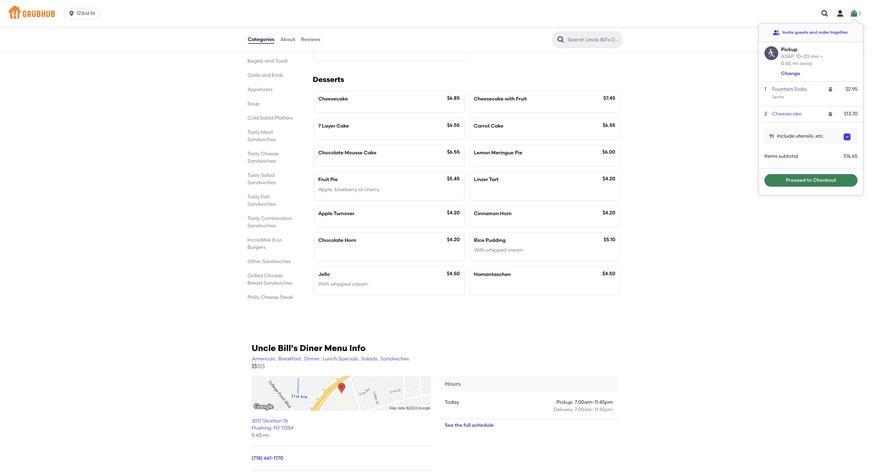 Task type: describe. For each thing, give the bounding box(es) containing it.
full
[[464, 422, 471, 428]]

Search Uncle Bill's Diner search field
[[567, 36, 621, 43]]

sandwiches inside the tasty combination sandwiches
[[248, 223, 276, 229]]

1 horizontal spatial fruit
[[516, 96, 527, 102]]

lemon meringue pie
[[474, 150, 523, 156]]

3017 stratton st flushing , ny 11354 0.60 mi
[[252, 418, 294, 438]]

tasty combination sandwiches
[[248, 215, 292, 229]]

0 horizontal spatial cheesecake
[[319, 96, 348, 102]]

linzer
[[474, 177, 488, 183]]

breakfast, button
[[278, 355, 303, 363]]

fountain
[[773, 86, 793, 92]]

chocolate for chocolate horn
[[319, 237, 344, 243]]

$$$$$
[[252, 363, 265, 369]]

apple,
[[319, 186, 334, 192]]

grilled chicken breast sandwiches
[[248, 273, 292, 286]]

cinnamon
[[474, 211, 499, 216]]

$6.55 up $5.45
[[447, 149, 460, 155]]

10–20
[[797, 53, 810, 59]]

turnover
[[334, 211, 355, 216]]

incredible
[[248, 237, 271, 243]]

horn for chocolate horn
[[345, 237, 356, 243]]

hours
[[445, 380, 461, 387]]

odds and ends
[[248, 72, 283, 78]]

cinnamon horn
[[474, 211, 512, 216]]

salad for tasty
[[261, 172, 275, 178]]

philly cheese steak
[[248, 294, 293, 300]]

pickup: 7:00am–11:45pm delivery: 7:00am–11:45pm
[[554, 399, 613, 412]]

subtotal
[[779, 153, 799, 159]]

together
[[831, 30, 848, 35]]

1 7:00am–11:45pm from the top
[[575, 399, 613, 405]]

$6.85
[[447, 95, 460, 101]]

soup
[[248, 101, 260, 107]]

$6.55 for carrot cake
[[603, 122, 616, 128]]

0 horizontal spatial fruit
[[319, 177, 329, 183]]

other
[[248, 258, 261, 264]]

to
[[807, 177, 812, 183]]

1 vertical spatial soda
[[795, 86, 807, 92]]

123rd
[[76, 10, 89, 16]]

bagels
[[248, 58, 263, 64]]

sandwiches button
[[380, 355, 410, 363]]

cream. for rice pudding
[[508, 247, 525, 253]]

appetizers
[[248, 86, 273, 92]]

invite guests and order together button
[[773, 26, 848, 39]]

menu
[[324, 343, 347, 353]]

cold
[[248, 115, 259, 121]]

tasty meat sandwiches
[[248, 129, 276, 142]]

combination
[[261, 215, 292, 221]]

1770
[[274, 455, 283, 461]]

etc.
[[816, 133, 825, 139]]

$13.70
[[844, 111, 858, 117]]

grilled
[[248, 273, 263, 279]]

cheesecake for cheesecake 'link'
[[773, 111, 802, 117]]

$4.20 for apple turnover
[[447, 210, 460, 216]]

guests
[[795, 30, 809, 35]]

661-
[[264, 455, 274, 461]]

change
[[782, 70, 801, 76]]

include utensils, etc.
[[777, 133, 825, 139]]

11354
[[281, 425, 294, 431]]

2 horizontal spatial cake
[[491, 123, 504, 129]]

mousse
[[345, 150, 363, 156]]

123rd st
[[76, 10, 95, 16]]

0 vertical spatial pie
[[515, 150, 523, 156]]

tasty cheese sandwiches
[[248, 151, 279, 164]]

horn for cinnamon horn
[[500, 211, 512, 216]]

1 vertical spatial toast
[[275, 58, 288, 64]]

svg image inside 123rd st button
[[68, 10, 75, 17]]

fish
[[261, 194, 270, 200]]

schedule
[[472, 422, 494, 428]]

dinner,
[[304, 356, 321, 362]]

layer
[[322, 123, 335, 129]]

rice
[[474, 237, 485, 243]]

(718)
[[252, 455, 263, 461]]

from
[[248, 22, 260, 28]]

whipped for rice pudding
[[486, 247, 507, 253]]

cold salad platters
[[248, 115, 293, 121]]

dishes
[[261, 44, 276, 50]]

$7.45
[[604, 95, 616, 101]]

cherry.
[[365, 186, 381, 192]]

people icon image
[[773, 29, 780, 36]]

0 horizontal spatial soda
[[345, 18, 357, 24]]

whipped for jello
[[331, 281, 351, 287]]

breast
[[248, 280, 263, 286]]

$6.55 for 7 layer cake
[[447, 122, 460, 128]]

1 vertical spatial pie
[[330, 177, 338, 183]]

proceed to checkout
[[786, 177, 837, 183]]

blueberry
[[335, 186, 357, 192]]

cream for soda
[[327, 18, 343, 24]]

with for jello
[[319, 281, 329, 287]]

tasty salad sandwiches
[[248, 172, 276, 185]]

reviews button
[[301, 27, 321, 52]]

breakfast,
[[279, 356, 302, 362]]

fountain soda link
[[773, 86, 807, 92]]

categories
[[248, 36, 275, 42]]

2
[[765, 111, 768, 117]]

$5.95
[[446, 17, 458, 23]]

mi inside 3017 stratton st flushing , ny 11354 0.60 mi
[[263, 432, 269, 438]]

0.60 inside pickup asap, 10–20 min • 0.60 mi away
[[782, 60, 792, 66]]

invite
[[783, 30, 794, 35]]

platters
[[275, 115, 293, 121]]

3
[[859, 10, 862, 16]]

and inside button
[[810, 30, 818, 35]]

linzer tart
[[474, 177, 499, 183]]

tasty for tasty combination sandwiches
[[248, 215, 260, 221]]

asap,
[[782, 53, 795, 59]]

ice for ice cream sundae
[[474, 18, 482, 24]]

1
[[765, 86, 767, 92]]

cream. for jello
[[352, 281, 369, 287]]

+
[[458, 17, 461, 23]]

incredible 8 oz. burgers
[[248, 237, 283, 250]]

delivery:
[[554, 406, 574, 412]]

cream for sundae
[[483, 18, 499, 24]]

salads, button
[[361, 355, 379, 363]]

order
[[819, 30, 830, 35]]



Task type: vqa. For each thing, say whether or not it's contained in the screenshot.
2
yes



Task type: locate. For each thing, give the bounding box(es) containing it.
1 vertical spatial salad
[[261, 172, 275, 178]]

the inside from the griddle french toast
[[261, 22, 269, 28]]

3017
[[252, 418, 262, 424]]

and for ends
[[262, 72, 271, 78]]

french
[[248, 29, 264, 35]]

cheese down the tasty meat sandwiches
[[261, 151, 279, 157]]

pie right meringue
[[515, 150, 523, 156]]

$6.55 up $6.00
[[603, 122, 616, 128]]

chocolate left mousse
[[319, 150, 344, 156]]

1 horizontal spatial cake
[[364, 150, 377, 156]]

0 horizontal spatial with whipped cream.
[[319, 281, 369, 287]]

$4.20 for cinnamon horn
[[603, 210, 616, 216]]

tasty down tasty cheese sandwiches
[[248, 172, 260, 178]]

dinner, button
[[304, 355, 321, 363]]

cheese inside tasty cheese sandwiches
[[261, 151, 279, 157]]

svg image
[[836, 9, 845, 18], [68, 10, 75, 17], [769, 133, 775, 139], [846, 135, 850, 139]]

apple, blueberry or cherry.
[[319, 186, 381, 192]]

fruit up apple,
[[319, 177, 329, 183]]

cheesecake left with
[[474, 96, 504, 102]]

mi down 10–20
[[793, 60, 799, 66]]

uncle bill's diner menu info
[[252, 343, 366, 353]]

1 vertical spatial fruit
[[319, 177, 329, 183]]

0 vertical spatial toast
[[265, 29, 278, 35]]

2 cream from the left
[[483, 18, 499, 24]]

items subtotal
[[765, 153, 799, 159]]

chocolate
[[319, 150, 344, 156], [319, 237, 344, 243]]

toast up ends
[[275, 58, 288, 64]]

0 vertical spatial st
[[90, 10, 95, 16]]

0 vertical spatial salad
[[260, 115, 274, 121]]

sandwiches up fish
[[248, 180, 276, 185]]

toast inside from the griddle french toast
[[265, 29, 278, 35]]

cake for 7 layer cake
[[337, 123, 349, 129]]

1 cream from the left
[[327, 18, 343, 24]]

(718) 661-1770
[[252, 455, 283, 461]]

1 vertical spatial chocolate
[[319, 237, 344, 243]]

tooltip
[[759, 19, 864, 195]]

griddle
[[270, 22, 287, 28]]

1 horizontal spatial $4.50
[[603, 271, 616, 277]]

cake right carrot
[[491, 123, 504, 129]]

1 vertical spatial 7:00am–11:45pm
[[575, 406, 613, 412]]

utensils,
[[796, 133, 815, 139]]

pickup icon image
[[765, 46, 779, 60]]

burgers
[[248, 244, 266, 250]]

with whipped cream. down jello
[[319, 281, 369, 287]]

horn
[[500, 211, 512, 216], [345, 237, 356, 243]]

$$
[[252, 363, 257, 369]]

with whipped cream. for jello
[[319, 281, 369, 287]]

fruit right with
[[516, 96, 527, 102]]

1 chocolate from the top
[[319, 150, 344, 156]]

tasty
[[248, 129, 260, 135], [248, 151, 260, 157], [248, 172, 260, 178], [248, 194, 260, 200], [248, 215, 260, 221]]

reviews
[[301, 36, 321, 42]]

cheesecake with fruit
[[474, 96, 527, 102]]

carrot cake
[[474, 123, 504, 129]]

1 vertical spatial 0.60
[[252, 432, 262, 438]]

carrot
[[474, 123, 490, 129]]

$6.00
[[603, 149, 616, 155]]

0 vertical spatial 0.60
[[782, 60, 792, 66]]

cake right layer
[[337, 123, 349, 129]]

1 vertical spatial horn
[[345, 237, 356, 243]]

fountain soda
[[773, 86, 807, 92]]

american,
[[252, 356, 277, 362]]

pie
[[515, 150, 523, 156], [330, 177, 338, 183]]

bill's
[[278, 343, 298, 353]]

horn right cinnamon
[[500, 211, 512, 216]]

the for see
[[455, 422, 463, 428]]

1 horizontal spatial pie
[[515, 150, 523, 156]]

1 vertical spatial with
[[319, 281, 329, 287]]

chocolate down the apple turnover
[[319, 237, 344, 243]]

$5.10
[[604, 237, 616, 243]]

tasty for tasty salad sandwiches
[[248, 172, 260, 178]]

svg image left 3 button
[[836, 9, 845, 18]]

diner
[[300, 343, 322, 353]]

$2.95
[[846, 86, 858, 92]]

tasty inside tasty salad sandwiches
[[248, 172, 260, 178]]

123rd st button
[[64, 8, 102, 19]]

salad inside tasty salad sandwiches
[[261, 172, 275, 178]]

search icon image
[[557, 35, 565, 44]]

tasty down the tasty meat sandwiches
[[248, 151, 260, 157]]

2 chocolate from the top
[[319, 237, 344, 243]]

about button
[[280, 27, 296, 52]]

0 horizontal spatial with
[[319, 281, 329, 287]]

1 vertical spatial whipped
[[331, 281, 351, 287]]

0 horizontal spatial pie
[[330, 177, 338, 183]]

sandwiches up tasty salad sandwiches
[[248, 158, 276, 164]]

cheesecake for cheesecake with fruit
[[474, 96, 504, 102]]

1 vertical spatial cheese
[[261, 294, 279, 300]]

mi inside pickup asap, 10–20 min • 0.60 mi away
[[793, 60, 799, 66]]

2 $4.50 from the left
[[603, 271, 616, 277]]

5 tasty from the top
[[248, 215, 260, 221]]

2 ice from the left
[[474, 18, 482, 24]]

with whipped cream. for rice pudding
[[474, 247, 525, 253]]

items
[[765, 153, 778, 159]]

cheese right philly on the left of the page
[[261, 294, 279, 300]]

sandwiches right "salads,"
[[381, 356, 409, 362]]

tasty fish sandwiches
[[248, 194, 276, 207]]

cheesecake down desserts
[[319, 96, 348, 102]]

today
[[445, 399, 459, 405]]

sandwiches up incredible
[[248, 223, 276, 229]]

0 horizontal spatial cake
[[337, 123, 349, 129]]

1 ice from the left
[[319, 18, 326, 24]]

7:00am–11:45pm
[[575, 399, 613, 405], [575, 406, 613, 412]]

1 tasty from the top
[[248, 129, 260, 135]]

tasty inside the tasty meat sandwiches
[[248, 129, 260, 135]]

1 horizontal spatial cheesecake
[[474, 96, 504, 102]]

with
[[505, 96, 515, 102]]

dairy
[[248, 44, 260, 50]]

1 vertical spatial st
[[283, 418, 288, 424]]

1 horizontal spatial st
[[283, 418, 288, 424]]

salads,
[[362, 356, 379, 362]]

info
[[350, 343, 366, 353]]

1 horizontal spatial 0.60
[[782, 60, 792, 66]]

include
[[777, 133, 795, 139]]

0 vertical spatial mi
[[793, 60, 799, 66]]

tasty for tasty fish sandwiches
[[248, 194, 260, 200]]

0 vertical spatial fruit
[[516, 96, 527, 102]]

apple turnover
[[319, 211, 355, 216]]

main navigation navigation
[[0, 0, 871, 27]]

tasty down the tasty fish sandwiches
[[248, 215, 260, 221]]

1 vertical spatial cream.
[[352, 281, 369, 287]]

the left full
[[455, 422, 463, 428]]

sandwiches down fish
[[248, 201, 276, 207]]

0 vertical spatial cream.
[[508, 247, 525, 253]]

0 horizontal spatial ice
[[319, 18, 326, 24]]

0 horizontal spatial horn
[[345, 237, 356, 243]]

chocolate mousse cake
[[319, 150, 377, 156]]

0 horizontal spatial the
[[261, 22, 269, 28]]

ice
[[319, 18, 326, 24], [474, 18, 482, 24]]

7
[[319, 123, 321, 129]]

0 horizontal spatial cream.
[[352, 281, 369, 287]]

sprite
[[773, 95, 785, 99]]

cake right mousse
[[364, 150, 377, 156]]

0.60 down asap, on the right top
[[782, 60, 792, 66]]

svg image left include
[[769, 133, 775, 139]]

1 horizontal spatial cream.
[[508, 247, 525, 253]]

tasty inside the tasty combination sandwiches
[[248, 215, 260, 221]]

ice cream sundae
[[474, 18, 518, 24]]

cake for chocolate mousse cake
[[364, 150, 377, 156]]

$4.20 down $6.00
[[603, 176, 616, 182]]

1 horizontal spatial with
[[474, 247, 485, 253]]

0 vertical spatial 7:00am–11:45pm
[[575, 399, 613, 405]]

desserts
[[313, 75, 344, 84]]

1 horizontal spatial with whipped cream.
[[474, 247, 525, 253]]

horn down turnover
[[345, 237, 356, 243]]

2 horizontal spatial cheesecake
[[773, 111, 802, 117]]

lunch specials, button
[[323, 355, 360, 363]]

1 horizontal spatial mi
[[793, 60, 799, 66]]

st inside 3017 stratton st flushing , ny 11354 0.60 mi
[[283, 418, 288, 424]]

$16.65
[[844, 153, 858, 159]]

see the full schedule button
[[439, 419, 499, 432]]

the for from
[[261, 22, 269, 28]]

0 vertical spatial with whipped cream.
[[474, 247, 525, 253]]

sandwiches up chicken
[[262, 258, 291, 264]]

lemon
[[474, 150, 490, 156]]

meringue
[[492, 150, 514, 156]]

0.60 inside 3017 stratton st flushing , ny 11354 0.60 mi
[[252, 432, 262, 438]]

1 vertical spatial the
[[455, 422, 463, 428]]

0 vertical spatial whipped
[[486, 247, 507, 253]]

1 horizontal spatial whipped
[[486, 247, 507, 253]]

2 7:00am–11:45pm from the top
[[575, 406, 613, 412]]

tasty inside tasty cheese sandwiches
[[248, 151, 260, 157]]

ice cream soda
[[319, 18, 357, 24]]

tooltip containing pickup
[[759, 19, 864, 195]]

sandwiches down chicken
[[264, 280, 292, 286]]

pie up apple,
[[330, 177, 338, 183]]

change button
[[782, 70, 801, 77]]

st inside button
[[90, 10, 95, 16]]

salad right cold
[[260, 115, 274, 121]]

sandwiches inside grilled chicken breast sandwiches
[[264, 280, 292, 286]]

from the griddle french toast
[[248, 22, 287, 35]]

or
[[359, 186, 363, 192]]

and for toast
[[265, 58, 274, 64]]

mi down flushing
[[263, 432, 269, 438]]

7:00am–11:45pm right delivery:
[[575, 406, 613, 412]]

and right bagels
[[265, 58, 274, 64]]

1 horizontal spatial cream
[[483, 18, 499, 24]]

tasty for tasty meat sandwiches
[[248, 129, 260, 135]]

1 horizontal spatial ice
[[474, 18, 482, 24]]

toast down griddle
[[265, 29, 278, 35]]

sandwiches down meat
[[248, 136, 276, 142]]

0 vertical spatial and
[[810, 30, 818, 35]]

svg image up '$16.65'
[[846, 135, 850, 139]]

3 button
[[850, 7, 862, 20]]

ice right +
[[474, 18, 482, 24]]

$4.20 for chocolate horn
[[447, 237, 460, 243]]

1 $4.50 from the left
[[447, 271, 460, 277]]

cheesecake
[[319, 96, 348, 102], [474, 96, 504, 102], [773, 111, 802, 117]]

1 horizontal spatial horn
[[500, 211, 512, 216]]

0 horizontal spatial cream
[[327, 18, 343, 24]]

and left "order"
[[810, 30, 818, 35]]

4 tasty from the top
[[248, 194, 260, 200]]

0 vertical spatial the
[[261, 22, 269, 28]]

0 horizontal spatial st
[[90, 10, 95, 16]]

$4.20 left rice
[[447, 237, 460, 243]]

tasty for tasty cheese sandwiches
[[248, 151, 260, 157]]

with down jello
[[319, 281, 329, 287]]

with whipped cream.
[[474, 247, 525, 253], [319, 281, 369, 287]]

cake
[[337, 123, 349, 129], [491, 123, 504, 129], [364, 150, 377, 156]]

meat
[[261, 129, 273, 135]]

with whipped cream. down the pudding
[[474, 247, 525, 253]]

and left ends
[[262, 72, 271, 78]]

,
[[271, 425, 272, 431]]

$4.20 up $5.10
[[603, 210, 616, 216]]

1 vertical spatial mi
[[263, 432, 269, 438]]

0.60 down flushing
[[252, 432, 262, 438]]

0 vertical spatial horn
[[500, 211, 512, 216]]

0 vertical spatial chocolate
[[319, 150, 344, 156]]

svg image inside 3 button
[[850, 9, 859, 18]]

st right 123rd at the left top of the page
[[90, 10, 95, 16]]

0 horizontal spatial whipped
[[331, 281, 351, 287]]

sandwiches inside tasty cheese sandwiches
[[248, 158, 276, 164]]

1 horizontal spatial soda
[[795, 86, 807, 92]]

0 vertical spatial soda
[[345, 18, 357, 24]]

0 horizontal spatial 0.60
[[252, 432, 262, 438]]

chocolate for chocolate mousse cake
[[319, 150, 344, 156]]

the inside 'button'
[[455, 422, 463, 428]]

categories button
[[248, 27, 275, 52]]

1 vertical spatial with whipped cream.
[[319, 281, 369, 287]]

2 tasty from the top
[[248, 151, 260, 157]]

1 horizontal spatial the
[[455, 422, 463, 428]]

with for rice pudding
[[474, 247, 485, 253]]

with down rice
[[474, 247, 485, 253]]

salad down tasty cheese sandwiches
[[261, 172, 275, 178]]

$4.20 left cinnamon
[[447, 210, 460, 216]]

lunch
[[323, 356, 337, 362]]

about
[[281, 36, 295, 42]]

proceed to checkout button
[[765, 174, 858, 187]]

whipped
[[486, 247, 507, 253], [331, 281, 351, 287]]

odds
[[248, 72, 260, 78]]

0 vertical spatial cheese
[[261, 151, 279, 157]]

the right from
[[261, 22, 269, 28]]

svg image
[[821, 9, 830, 18], [850, 9, 859, 18], [828, 86, 834, 92], [828, 111, 834, 117]]

cheese for sandwiches
[[261, 151, 279, 157]]

svg image left 123rd at the left top of the page
[[68, 10, 75, 17]]

tasty left fish
[[248, 194, 260, 200]]

$6.55 down $6.85
[[447, 122, 460, 128]]

1 vertical spatial and
[[265, 58, 274, 64]]

0 horizontal spatial $4.50
[[447, 271, 460, 277]]

cream.
[[508, 247, 525, 253], [352, 281, 369, 287]]

ice for ice cream soda
[[319, 18, 326, 24]]

$4.20 for linzer tart
[[603, 176, 616, 182]]

0 horizontal spatial mi
[[263, 432, 269, 438]]

cheese for steak
[[261, 294, 279, 300]]

see
[[445, 422, 454, 428]]

ice up the reviews
[[319, 18, 326, 24]]

tasty inside the tasty fish sandwiches
[[248, 194, 260, 200]]

checkout
[[814, 177, 837, 183]]

salad for cold
[[260, 115, 274, 121]]

7:00am–11:45pm right pickup:
[[575, 399, 613, 405]]

st up 11354
[[283, 418, 288, 424]]

american, button
[[252, 355, 277, 363]]

0 vertical spatial with
[[474, 247, 485, 253]]

tasty left meat
[[248, 129, 260, 135]]

3 tasty from the top
[[248, 172, 260, 178]]

2 vertical spatial and
[[262, 72, 271, 78]]

cheesecake down sprite
[[773, 111, 802, 117]]

min
[[811, 53, 820, 59]]



